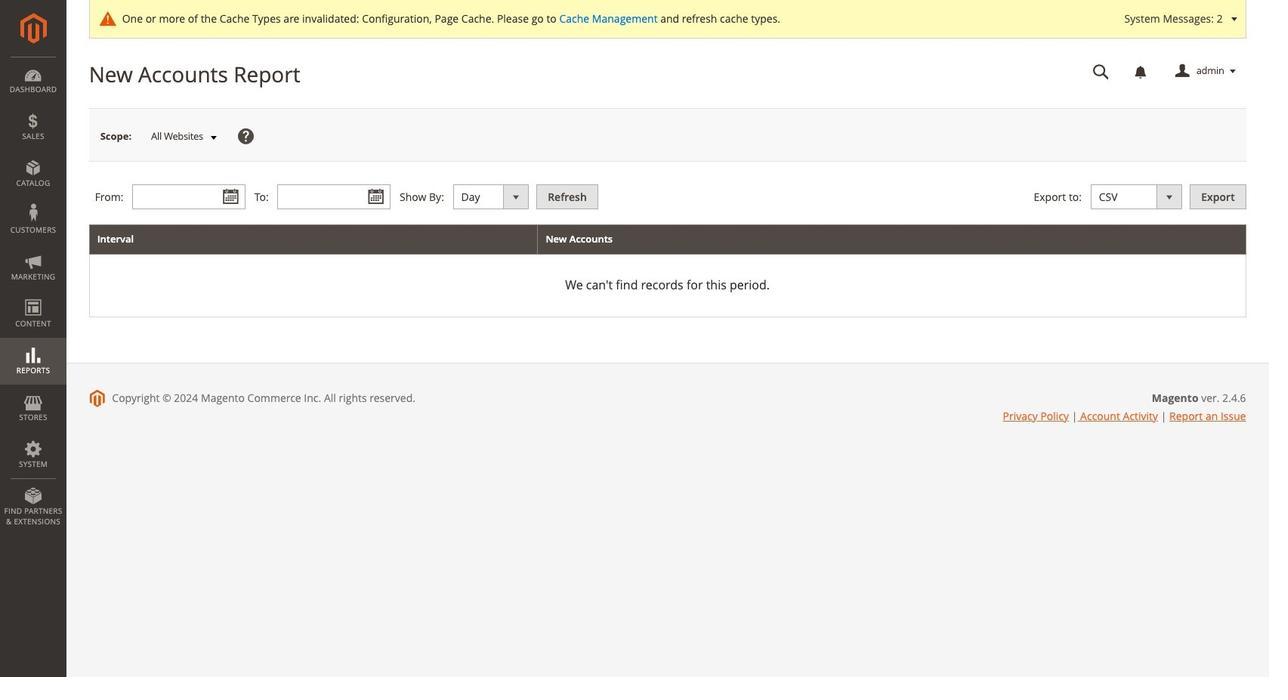 Task type: locate. For each thing, give the bounding box(es) containing it.
menu bar
[[0, 57, 66, 534]]

None text field
[[132, 185, 246, 209]]

None text field
[[1083, 58, 1120, 85], [278, 185, 391, 209], [1083, 58, 1120, 85], [278, 185, 391, 209]]



Task type: describe. For each thing, give the bounding box(es) containing it.
magento admin panel image
[[20, 13, 46, 44]]



